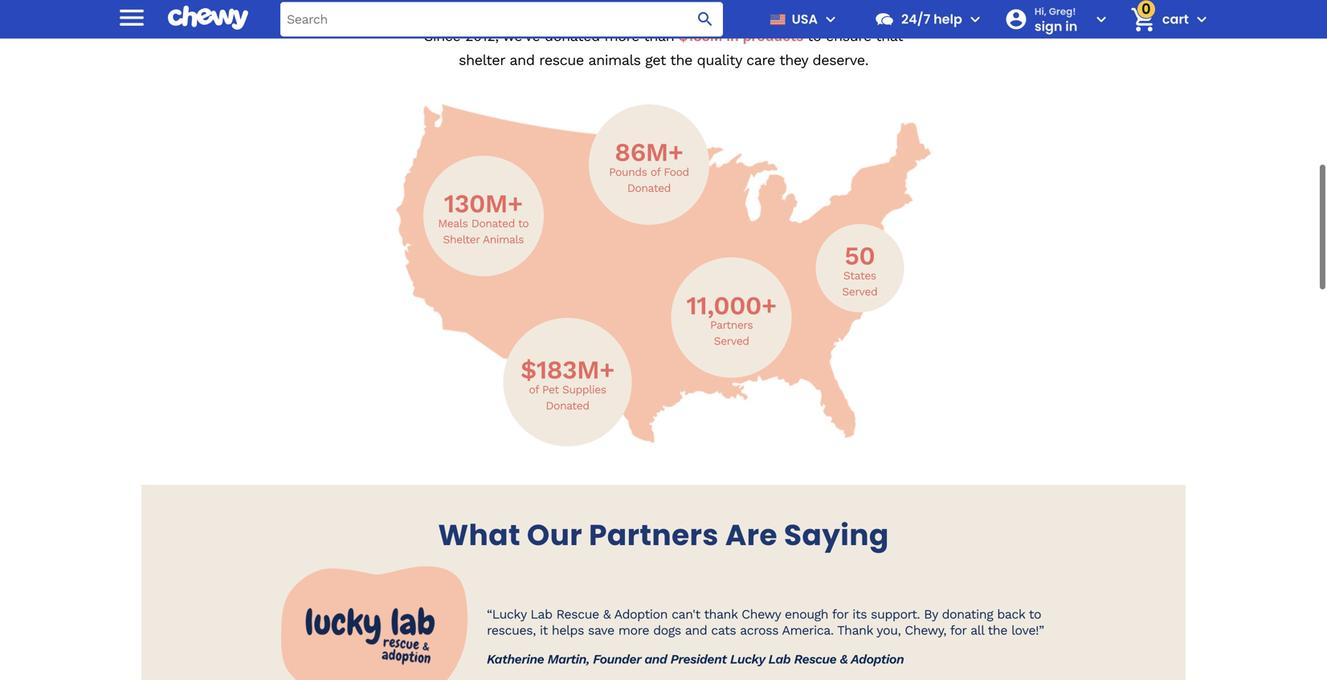 Task type: locate. For each thing, give the bounding box(es) containing it.
1 vertical spatial served
[[714, 335, 750, 348]]

0 horizontal spatial for
[[832, 607, 849, 623]]

0 horizontal spatial the
[[670, 52, 693, 69]]

"lucky lab rescue & adoption can't thank chewy enough for its           support. by donating back to rescues, it helps save more dogs and           cats across america. thank you, chewy, for all the love!"
[[487, 607, 1044, 639]]

lab
[[531, 607, 553, 623], [769, 652, 791, 668]]

donated inside 11,000+ partners served $183m+ of pet supplies donated
[[546, 399, 590, 412]]

and down dogs
[[645, 652, 667, 668]]

served
[[842, 285, 878, 299], [714, 335, 750, 348]]

to inside 130m+ meals donated to shelter animals
[[518, 217, 529, 230]]

0 vertical spatial served
[[842, 285, 878, 299]]

1 horizontal spatial lab
[[769, 652, 791, 668]]

cart
[[1163, 10, 1189, 28]]

2 vertical spatial donated
[[546, 399, 590, 412]]

more
[[605, 28, 640, 45], [619, 623, 649, 639]]

shelter
[[443, 233, 480, 246]]

& up save
[[603, 607, 611, 623]]

1 vertical spatial lab
[[769, 652, 791, 668]]

rescues,
[[487, 623, 536, 639]]

account menu image
[[1092, 10, 1111, 29]]

the
[[670, 52, 693, 69], [988, 623, 1008, 639]]

the inside "lucky lab rescue & adoption can't thank chewy enough for its           support. by donating back to rescues, it helps save more dogs and           cats across america. thank you, chewy, for all the love!"
[[988, 623, 1008, 639]]

1 vertical spatial adoption
[[851, 652, 904, 668]]

1 vertical spatial &
[[840, 652, 848, 668]]

0 horizontal spatial menu image
[[116, 1, 148, 34]]

they
[[780, 52, 808, 69]]

0 vertical spatial and
[[510, 52, 535, 69]]

1 horizontal spatial of
[[651, 165, 661, 179]]

rescue up helps
[[557, 607, 599, 623]]

to up love!"
[[1029, 607, 1042, 623]]

and down can't
[[685, 623, 707, 639]]

1 vertical spatial of
[[529, 383, 539, 396]]

0 horizontal spatial donated
[[472, 217, 515, 230]]

1 horizontal spatial &
[[840, 652, 848, 668]]

adoption inside "lucky lab rescue & adoption can't thank chewy enough for its           support. by donating back to rescues, it helps save more dogs and           cats across america. thank you, chewy, for all the love!"
[[614, 607, 668, 623]]

11,000+ partners served $183m+ of pet supplies donated
[[521, 290, 777, 412]]

0 horizontal spatial to
[[518, 217, 529, 230]]

donated down pounds
[[628, 182, 671, 195]]

0 vertical spatial donated
[[628, 182, 671, 195]]

partners inside 11,000+ partners served $183m+ of pet supplies donated
[[710, 319, 753, 332]]

1 horizontal spatial donated
[[546, 399, 590, 412]]

& down thank
[[840, 652, 848, 668]]

for left the its
[[832, 607, 849, 623]]

to inside to ensure that shelter and rescue animals get the quality care they     deserve.
[[808, 28, 822, 45]]

menu image left chewy home image
[[116, 1, 148, 34]]

more up animals
[[605, 28, 640, 45]]

0 vertical spatial the
[[670, 52, 693, 69]]

get
[[646, 52, 666, 69]]

menu image inside usa popup button
[[821, 10, 841, 29]]

1 horizontal spatial the
[[988, 623, 1008, 639]]

pet
[[542, 383, 559, 396]]

items image
[[1129, 5, 1158, 34]]

rescue down america. at right
[[794, 652, 837, 668]]

0 vertical spatial to
[[808, 28, 822, 45]]

1 vertical spatial donated
[[472, 217, 515, 230]]

usa button
[[763, 0, 841, 39]]

of left pet
[[529, 383, 539, 396]]

food
[[664, 165, 689, 179]]

the right get
[[670, 52, 693, 69]]

0 vertical spatial lab
[[531, 607, 553, 623]]

adoption up dogs
[[614, 607, 668, 623]]

more inside "lucky lab rescue & adoption can't thank chewy enough for its           support. by donating back to rescues, it helps save more dogs and           cats across america. thank you, chewy, for all the love!"
[[619, 623, 649, 639]]

and
[[510, 52, 535, 69], [685, 623, 707, 639], [645, 652, 667, 668]]

for down donating
[[951, 623, 967, 639]]

care
[[747, 52, 775, 69]]

served down 11,000+
[[714, 335, 750, 348]]

president
[[671, 652, 727, 668]]

chewy home image
[[168, 0, 248, 36]]

1 vertical spatial and
[[685, 623, 707, 639]]

states
[[844, 269, 877, 282]]

to up animals
[[518, 217, 529, 230]]

adoption down you, at bottom
[[851, 652, 904, 668]]

& inside "lucky lab rescue & adoption can't thank chewy enough for its           support. by donating back to rescues, it helps save more dogs and           cats across america. thank you, chewy, for all the love!"
[[603, 607, 611, 623]]

0 horizontal spatial of
[[529, 383, 539, 396]]

2 horizontal spatial to
[[1029, 607, 1042, 623]]

and down we've
[[510, 52, 535, 69]]

for
[[832, 607, 849, 623], [951, 623, 967, 639]]

menu image right usa
[[821, 10, 841, 29]]

1 vertical spatial more
[[619, 623, 649, 639]]

donated up animals
[[472, 217, 515, 230]]

to
[[808, 28, 822, 45], [518, 217, 529, 230], [1029, 607, 1042, 623]]

more right save
[[619, 623, 649, 639]]

donated down supplies
[[546, 399, 590, 412]]

86m+
[[615, 137, 684, 168]]

can't
[[672, 607, 701, 623]]

and inside to ensure that shelter and rescue animals get the quality care they     deserve.
[[510, 52, 535, 69]]

rescue
[[557, 607, 599, 623], [794, 652, 837, 668]]

1 horizontal spatial menu image
[[821, 10, 841, 29]]

2 horizontal spatial and
[[685, 623, 707, 639]]

&
[[603, 607, 611, 623], [840, 652, 848, 668]]

2 vertical spatial and
[[645, 652, 667, 668]]

2 horizontal spatial donated
[[628, 182, 671, 195]]

ensure
[[826, 28, 872, 45]]

0 vertical spatial of
[[651, 165, 661, 179]]

to up they on the top of page
[[808, 28, 822, 45]]

0 vertical spatial &
[[603, 607, 611, 623]]

helps
[[552, 623, 584, 639]]

0 horizontal spatial and
[[510, 52, 535, 69]]

hi, greg! sign in
[[1035, 5, 1078, 35]]

chewy support image
[[874, 9, 895, 30]]

lab right the lucky
[[769, 652, 791, 668]]

Search text field
[[280, 2, 723, 37]]

0 vertical spatial partners
[[710, 319, 753, 332]]

1 vertical spatial for
[[951, 623, 967, 639]]

to inside "lucky lab rescue & adoption can't thank chewy enough for its           support. by donating back to rescues, it helps save more dogs and           cats across america. thank you, chewy, for all the love!"
[[1029, 607, 1042, 623]]

of left food
[[651, 165, 661, 179]]

0 vertical spatial rescue
[[557, 607, 599, 623]]

2 vertical spatial to
[[1029, 607, 1042, 623]]

86m+ pounds of food donated
[[609, 137, 689, 195]]

shelter
[[459, 52, 505, 69]]

than
[[644, 28, 675, 45]]

0 vertical spatial for
[[832, 607, 849, 623]]

served for 50
[[842, 285, 878, 299]]

Product search field
[[280, 2, 723, 37]]

animals
[[483, 233, 524, 246]]

1 vertical spatial rescue
[[794, 652, 837, 668]]

of
[[651, 165, 661, 179], [529, 383, 539, 396]]

rescue inside "lucky lab rescue & adoption can't thank chewy enough for its           support. by donating back to rescues, it helps save more dogs and           cats across america. thank you, chewy, for all the love!"
[[557, 607, 599, 623]]

to ensure that shelter and rescue animals get the quality care they     deserve.
[[459, 28, 903, 69]]

0 horizontal spatial served
[[714, 335, 750, 348]]

1 vertical spatial the
[[988, 623, 1008, 639]]

katherine
[[487, 652, 544, 668]]

$183m+
[[521, 355, 615, 385]]

24/7 help link
[[868, 0, 963, 39]]

served inside 11,000+ partners served $183m+ of pet supplies donated
[[714, 335, 750, 348]]

lab up it
[[531, 607, 553, 623]]

the right all
[[988, 623, 1008, 639]]

1 horizontal spatial for
[[951, 623, 967, 639]]

served down states
[[842, 285, 878, 299]]

1 horizontal spatial to
[[808, 28, 822, 45]]

partners
[[710, 319, 753, 332], [589, 515, 719, 556]]

1 horizontal spatial served
[[842, 285, 878, 299]]

menu image
[[116, 1, 148, 34], [821, 10, 841, 29]]

0 horizontal spatial adoption
[[614, 607, 668, 623]]

0 horizontal spatial &
[[603, 607, 611, 623]]

that
[[876, 28, 903, 45]]

hi,
[[1035, 5, 1047, 18]]

adoption
[[614, 607, 668, 623], [851, 652, 904, 668]]

lab inside "lucky lab rescue & adoption can't thank chewy enough for its           support. by donating back to rescues, it helps save more dogs and           cats across america. thank you, chewy, for all the love!"
[[531, 607, 553, 623]]

pounds
[[609, 165, 647, 179]]

0 horizontal spatial lab
[[531, 607, 553, 623]]

0 vertical spatial adoption
[[614, 607, 668, 623]]

1 vertical spatial to
[[518, 217, 529, 230]]

0 horizontal spatial rescue
[[557, 607, 599, 623]]

donated
[[628, 182, 671, 195], [472, 217, 515, 230], [546, 399, 590, 412]]



Task type: vqa. For each thing, say whether or not it's contained in the screenshot.


Task type: describe. For each thing, give the bounding box(es) containing it.
products
[[743, 28, 804, 45]]

rescue
[[539, 52, 584, 69]]

katherine martin, founder and president lucky lab rescue & adoption
[[487, 652, 904, 668]]

you,
[[877, 623, 901, 639]]

save
[[588, 623, 615, 639]]

cats
[[711, 623, 736, 639]]

in
[[1066, 17, 1078, 35]]

meals
[[438, 217, 468, 230]]

quality
[[697, 52, 742, 69]]

our
[[527, 515, 583, 556]]

love!"
[[1012, 623, 1044, 639]]

america.
[[782, 623, 834, 639]]

help
[[934, 10, 963, 28]]

130m+ meals donated to shelter animals
[[438, 188, 529, 246]]

greg!
[[1049, 5, 1077, 18]]

2012,
[[465, 28, 499, 45]]

since 2012, we've donated more than $183m in products
[[424, 28, 808, 45]]

donating
[[942, 607, 994, 623]]

lucky lab logo image
[[262, 566, 487, 681]]

dogs
[[653, 623, 681, 639]]

what our partners are saying
[[438, 515, 889, 556]]

martin,
[[548, 652, 590, 668]]

24/7 help
[[902, 10, 963, 28]]

1 horizontal spatial rescue
[[794, 652, 837, 668]]

it
[[540, 623, 548, 639]]

deserve.
[[813, 52, 869, 69]]

1 vertical spatial partners
[[589, 515, 719, 556]]

50
[[845, 241, 875, 271]]

11,000+
[[687, 290, 777, 321]]

usa
[[792, 10, 818, 28]]

donated
[[545, 28, 600, 45]]

1 horizontal spatial adoption
[[851, 652, 904, 668]]

served for 11,000+
[[714, 335, 750, 348]]

enough
[[785, 607, 829, 623]]

by
[[924, 607, 938, 623]]

of inside 11,000+ partners served $183m+ of pet supplies donated
[[529, 383, 539, 396]]

and inside "lucky lab rescue & adoption can't thank chewy enough for its           support. by donating back to rescues, it helps save more dogs and           cats across america. thank you, chewy, for all the love!"
[[685, 623, 707, 639]]

support.
[[871, 607, 920, 623]]

$183m
[[679, 28, 723, 45]]

lucky
[[730, 652, 765, 668]]

chewy
[[742, 607, 781, 623]]

saying
[[784, 515, 889, 556]]

50 states served
[[842, 241, 878, 299]]

map graphic of continental united states with chewy gives back metrics. image
[[397, 104, 931, 443]]

are
[[725, 515, 778, 556]]

"lucky
[[487, 607, 527, 623]]

1 horizontal spatial and
[[645, 652, 667, 668]]

chewy,
[[905, 623, 947, 639]]

since
[[424, 28, 461, 45]]

0 vertical spatial more
[[605, 28, 640, 45]]

all
[[971, 623, 984, 639]]

130m+
[[444, 188, 523, 219]]

sign
[[1035, 17, 1063, 35]]

the inside to ensure that shelter and rescue animals get the quality care they     deserve.
[[670, 52, 693, 69]]

supplies
[[563, 383, 606, 396]]

donated inside 86m+ pounds of food donated
[[628, 182, 671, 195]]

24/7
[[902, 10, 931, 28]]

across
[[740, 623, 779, 639]]

donated inside 130m+ meals donated to shelter animals
[[472, 217, 515, 230]]

its
[[853, 607, 867, 623]]

cart menu image
[[1193, 10, 1212, 29]]

submit search image
[[696, 10, 715, 29]]

in
[[727, 28, 739, 45]]

back
[[998, 607, 1026, 623]]

thank
[[838, 623, 873, 639]]

thank
[[704, 607, 738, 623]]

founder
[[593, 652, 641, 668]]

what
[[438, 515, 521, 556]]

help menu image
[[966, 10, 985, 29]]

animals
[[589, 52, 641, 69]]

of inside 86m+ pounds of food donated
[[651, 165, 661, 179]]

we've
[[503, 28, 540, 45]]

cart link
[[1124, 0, 1189, 39]]



